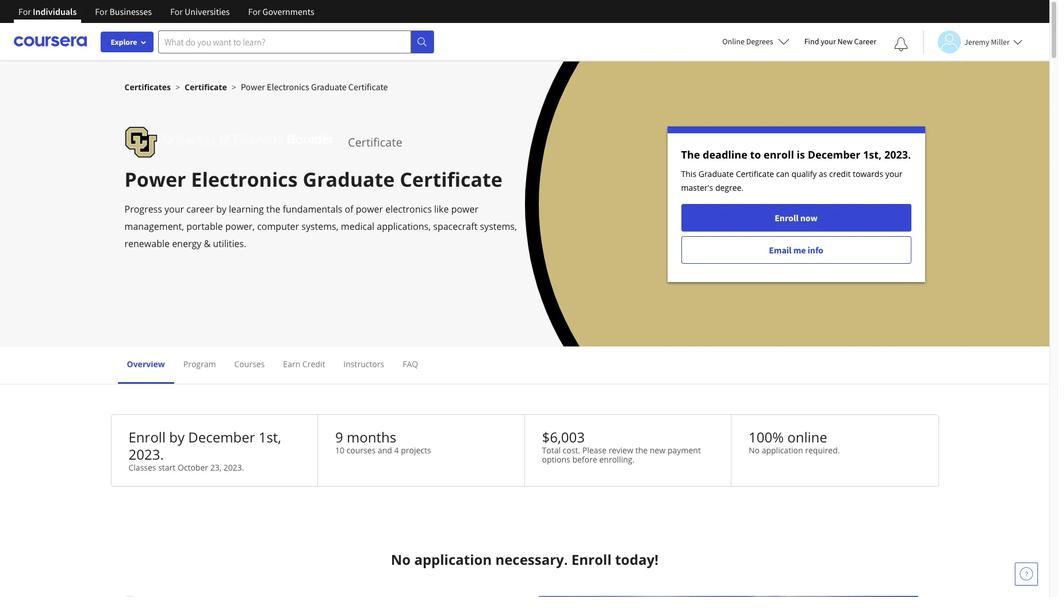 Task type: vqa. For each thing, say whether or not it's contained in the screenshot.


Task type: describe. For each thing, give the bounding box(es) containing it.
1 power from the left
[[356, 203, 383, 216]]

1 vertical spatial application
[[414, 550, 492, 569]]

applications,
[[377, 220, 431, 233]]

your for find your new career
[[821, 36, 836, 47]]

&
[[204, 238, 211, 250]]

spacecraft
[[433, 220, 478, 233]]

for governments
[[248, 6, 314, 17]]

classes
[[129, 462, 156, 473]]

new
[[650, 445, 666, 456]]

find your new career
[[804, 36, 876, 47]]

for for individuals
[[18, 6, 31, 17]]

this
[[681, 169, 697, 179]]

projects
[[401, 445, 431, 456]]

degree.
[[715, 182, 744, 193]]

10
[[335, 445, 345, 456]]

progress
[[125, 203, 162, 216]]

no application necessary. enroll today!
[[391, 550, 659, 569]]

enroll by december 1st, 2023. classes start october 23, 2023.
[[129, 428, 281, 473]]

explore button
[[101, 32, 154, 52]]

application inside 100% online no application required.
[[762, 445, 803, 456]]

info
[[808, 244, 824, 256]]

find
[[804, 36, 819, 47]]

for for universities
[[170, 6, 183, 17]]

progress your career by learning the fundamentals of power electronics like power management, portable power, computer systems, medical applications, spacecraft systems, renewable energy & utilities.
[[125, 203, 517, 250]]

instructors
[[344, 359, 384, 370]]

online
[[787, 428, 827, 447]]

options
[[542, 454, 570, 465]]

4
[[394, 445, 399, 456]]

certificate inside this graduate certificate can qualify as credit towards your master's degree.
[[736, 169, 774, 179]]

as
[[819, 169, 827, 179]]

2 > from the left
[[232, 82, 236, 93]]

start
[[158, 462, 176, 473]]

computer
[[257, 220, 299, 233]]

the deadline to enroll is december 1st, 2023.
[[681, 148, 911, 162]]

23,
[[210, 462, 221, 473]]

earn
[[283, 359, 300, 370]]

by inside progress your career by learning the fundamentals of power electronics like power management, portable power, computer systems, medical applications, spacecraft systems, renewable energy & utilities.
[[216, 203, 226, 216]]

before
[[572, 454, 597, 465]]

for for businesses
[[95, 6, 108, 17]]

total
[[542, 445, 561, 456]]

medical
[[341, 220, 374, 233]]

1 vertical spatial power
[[125, 166, 186, 193]]

2 vertical spatial enroll
[[572, 550, 612, 569]]

1st, inside status
[[863, 148, 882, 162]]

enroll now button
[[681, 204, 911, 232]]

towards
[[853, 169, 883, 179]]

courses
[[347, 445, 376, 456]]

required.
[[805, 445, 840, 456]]

credit
[[829, 169, 851, 179]]

0 horizontal spatial 2023.
[[129, 445, 164, 464]]

businesses
[[110, 6, 152, 17]]

1 horizontal spatial power
[[241, 81, 265, 93]]

enroll
[[764, 148, 794, 162]]

power electronics graduate certificate
[[125, 166, 503, 193]]

jeremy
[[964, 37, 989, 47]]

december inside the deadline to enroll is december 1st, 2023. status
[[808, 148, 861, 162]]

career
[[186, 203, 214, 216]]

fundamentals
[[283, 203, 342, 216]]

certificates link
[[125, 82, 171, 93]]

the for progress
[[266, 203, 280, 216]]

no inside 100% online no application required.
[[749, 445, 760, 456]]

your for progress your career by learning the fundamentals of power electronics like power management, portable power, computer systems, medical applications, spacecraft systems, renewable energy & utilities.
[[164, 203, 184, 216]]

jeremy miller button
[[923, 30, 1022, 53]]

deadline
[[703, 148, 748, 162]]

october
[[178, 462, 208, 473]]

energy
[[172, 238, 201, 250]]

2 power from the left
[[451, 203, 479, 216]]

payment
[[668, 445, 701, 456]]

0 horizontal spatial no
[[391, 550, 411, 569]]

december inside enroll by december 1st, 2023. classes start october 23, 2023.
[[188, 428, 255, 447]]

email
[[769, 244, 792, 256]]

the
[[681, 148, 700, 162]]

universities
[[185, 6, 230, 17]]

100%
[[749, 428, 784, 447]]

$6,003
[[542, 428, 585, 447]]

9 months 10 courses and 4 projects
[[335, 428, 431, 456]]

the for $6,003
[[636, 445, 648, 456]]

1 horizontal spatial 2023.
[[224, 462, 244, 473]]

portable
[[186, 220, 223, 233]]

coursera image
[[14, 32, 87, 51]]

0 vertical spatial electronics
[[267, 81, 309, 93]]

courses
[[234, 359, 265, 370]]

overview link
[[127, 359, 165, 370]]



Task type: locate. For each thing, give the bounding box(es) containing it.
0 horizontal spatial systems,
[[302, 220, 339, 233]]

1 vertical spatial enroll
[[129, 428, 166, 447]]

1 vertical spatial 1st,
[[259, 428, 281, 447]]

career
[[854, 36, 876, 47]]

1 vertical spatial by
[[169, 428, 185, 447]]

2 systems, from the left
[[480, 220, 517, 233]]

None search field
[[158, 30, 434, 53]]

4 for from the left
[[248, 6, 261, 17]]

program
[[183, 359, 216, 370]]

0 horizontal spatial power
[[125, 166, 186, 193]]

0 vertical spatial the
[[266, 203, 280, 216]]

your right towards
[[886, 169, 903, 179]]

1 vertical spatial no
[[391, 550, 411, 569]]

certificate menu element
[[118, 347, 932, 384]]

management,
[[125, 220, 184, 233]]

jeremy miller
[[964, 37, 1010, 47]]

the left new
[[636, 445, 648, 456]]

0 vertical spatial december
[[808, 148, 861, 162]]

power right 'certificate' link
[[241, 81, 265, 93]]

power up the spacecraft
[[451, 203, 479, 216]]

and
[[378, 445, 392, 456]]

program link
[[183, 359, 216, 370]]

1 vertical spatial the
[[636, 445, 648, 456]]

certificates
[[125, 82, 171, 93]]

systems, right the spacecraft
[[480, 220, 517, 233]]

for left universities
[[170, 6, 183, 17]]

power right of
[[356, 203, 383, 216]]

1 horizontal spatial power
[[451, 203, 479, 216]]

today!
[[615, 550, 659, 569]]

your inside this graduate certificate can qualify as credit towards your master's degree.
[[886, 169, 903, 179]]

2 for from the left
[[95, 6, 108, 17]]

certificate inside the certificates > certificate > power electronics graduate certificate
[[185, 82, 227, 93]]

electronics
[[267, 81, 309, 93], [191, 166, 298, 193]]

faq
[[403, 359, 418, 370]]

by inside enroll by december 1st, 2023. classes start october 23, 2023.
[[169, 428, 185, 447]]

enroll for by
[[129, 428, 166, 447]]

0 vertical spatial no
[[749, 445, 760, 456]]

0 vertical spatial application
[[762, 445, 803, 456]]

0 horizontal spatial power
[[356, 203, 383, 216]]

for left individuals
[[18, 6, 31, 17]]

1 horizontal spatial by
[[216, 203, 226, 216]]

the deadline to enroll is december 1st, 2023. status
[[667, 127, 925, 282]]

degrees
[[746, 36, 773, 47]]

2023.
[[885, 148, 911, 162], [129, 445, 164, 464], [224, 462, 244, 473]]

enroll for now
[[775, 212, 799, 224]]

1st,
[[863, 148, 882, 162], [259, 428, 281, 447]]

2023. inside status
[[885, 148, 911, 162]]

email me info button
[[681, 236, 911, 264]]

the inside progress your career by learning the fundamentals of power electronics like power management, portable power, computer systems, medical applications, spacecraft systems, renewable energy & utilities.
[[266, 203, 280, 216]]

0 vertical spatial your
[[821, 36, 836, 47]]

1 horizontal spatial december
[[808, 148, 861, 162]]

of
[[345, 203, 353, 216]]

9
[[335, 428, 343, 447]]

your
[[821, 36, 836, 47], [886, 169, 903, 179], [164, 203, 184, 216]]

0 horizontal spatial application
[[414, 550, 492, 569]]

by right career
[[216, 203, 226, 216]]

0 vertical spatial 1st,
[[863, 148, 882, 162]]

1st, inside enroll by december 1st, 2023. classes start october 23, 2023.
[[259, 428, 281, 447]]

systems, down fundamentals
[[302, 220, 339, 233]]

individuals
[[33, 6, 77, 17]]

for
[[18, 6, 31, 17], [95, 6, 108, 17], [170, 6, 183, 17], [248, 6, 261, 17]]

the inside $6,003 total cost. please review the new payment options before enrolling.
[[636, 445, 648, 456]]

earn credit
[[283, 359, 325, 370]]

email me info
[[769, 244, 824, 256]]

0 horizontal spatial your
[[164, 203, 184, 216]]

necessary.
[[495, 550, 568, 569]]

1 horizontal spatial systems,
[[480, 220, 517, 233]]

1 horizontal spatial application
[[762, 445, 803, 456]]

faq link
[[403, 359, 418, 370]]

0 horizontal spatial the
[[266, 203, 280, 216]]

1 horizontal spatial your
[[821, 36, 836, 47]]

december up 23,
[[188, 428, 255, 447]]

renewable
[[125, 238, 170, 250]]

0 horizontal spatial 1st,
[[259, 428, 281, 447]]

courses link
[[234, 359, 265, 370]]

governments
[[263, 6, 314, 17]]

cost.
[[563, 445, 580, 456]]

new
[[838, 36, 853, 47]]

online degrees button
[[713, 29, 799, 54]]

overview
[[127, 359, 165, 370]]

december
[[808, 148, 861, 162], [188, 428, 255, 447]]

100% online no application required.
[[749, 428, 840, 456]]

electronics
[[385, 203, 432, 216]]

1 horizontal spatial 1st,
[[863, 148, 882, 162]]

explore
[[111, 37, 137, 47]]

find your new career link
[[799, 35, 882, 49]]

0 horizontal spatial >
[[175, 82, 180, 93]]

help center image
[[1020, 568, 1033, 581]]

earn credit link
[[283, 359, 325, 370]]

enroll left the today!
[[572, 550, 612, 569]]

1 for from the left
[[18, 6, 31, 17]]

certificates > certificate > power electronics graduate certificate
[[125, 81, 388, 93]]

enroll up classes
[[129, 428, 166, 447]]

2 vertical spatial your
[[164, 203, 184, 216]]

> left 'certificate' link
[[175, 82, 180, 93]]

1 horizontal spatial >
[[232, 82, 236, 93]]

0 horizontal spatial december
[[188, 428, 255, 447]]

certificate link
[[185, 82, 227, 93]]

december up credit
[[808, 148, 861, 162]]

0 horizontal spatial by
[[169, 428, 185, 447]]

qualify
[[792, 169, 817, 179]]

enroll inside button
[[775, 212, 799, 224]]

university of colorado boulder image
[[125, 127, 334, 158]]

by
[[216, 203, 226, 216], [169, 428, 185, 447]]

electronics up learning
[[191, 166, 298, 193]]

power
[[241, 81, 265, 93], [125, 166, 186, 193]]

for businesses
[[95, 6, 152, 17]]

to
[[750, 148, 761, 162]]

master's
[[681, 182, 713, 193]]

0 vertical spatial by
[[216, 203, 226, 216]]

me
[[793, 244, 806, 256]]

your inside progress your career by learning the fundamentals of power electronics like power management, portable power, computer systems, medical applications, spacecraft systems, renewable energy & utilities.
[[164, 203, 184, 216]]

enroll inside enroll by december 1st, 2023. classes start october 23, 2023.
[[129, 428, 166, 447]]

$6,003 total cost. please review the new payment options before enrolling.
[[542, 428, 701, 465]]

enroll now
[[775, 212, 818, 224]]

like
[[434, 203, 449, 216]]

by up start
[[169, 428, 185, 447]]

1 horizontal spatial no
[[749, 445, 760, 456]]

for left businesses
[[95, 6, 108, 17]]

2 horizontal spatial your
[[886, 169, 903, 179]]

power electronics image
[[539, 596, 918, 598]]

0 vertical spatial enroll
[[775, 212, 799, 224]]

show notifications image
[[894, 37, 908, 51]]

review
[[609, 445, 633, 456]]

please
[[582, 445, 607, 456]]

enroll left 'now'
[[775, 212, 799, 224]]

instructors link
[[344, 359, 384, 370]]

certificate
[[348, 81, 388, 93], [185, 82, 227, 93], [348, 134, 402, 150], [400, 166, 503, 193], [736, 169, 774, 179]]

1 > from the left
[[175, 82, 180, 93]]

banner navigation
[[9, 0, 324, 32]]

3 for from the left
[[170, 6, 183, 17]]

0 vertical spatial power
[[241, 81, 265, 93]]

1 vertical spatial electronics
[[191, 166, 298, 193]]

1 horizontal spatial the
[[636, 445, 648, 456]]

0 horizontal spatial enroll
[[129, 428, 166, 447]]

for universities
[[170, 6, 230, 17]]

> right 'certificate' link
[[232, 82, 236, 93]]

the up computer
[[266, 203, 280, 216]]

1 vertical spatial your
[[886, 169, 903, 179]]

for for governments
[[248, 6, 261, 17]]

power
[[356, 203, 383, 216], [451, 203, 479, 216]]

this graduate certificate can qualify as credit towards your master's degree.
[[681, 169, 903, 193]]

1 systems, from the left
[[302, 220, 339, 233]]

your left career
[[164, 203, 184, 216]]

power up the progress
[[125, 166, 186, 193]]

is
[[797, 148, 805, 162]]

power,
[[225, 220, 255, 233]]

online
[[723, 36, 745, 47]]

for left governments in the top left of the page
[[248, 6, 261, 17]]

for individuals
[[18, 6, 77, 17]]

can
[[776, 169, 790, 179]]

graduate inside this graduate certificate can qualify as credit towards your master's degree.
[[699, 169, 734, 179]]

electronics down "what do you want to learn?" text box
[[267, 81, 309, 93]]

2 horizontal spatial enroll
[[775, 212, 799, 224]]

miller
[[991, 37, 1010, 47]]

2 horizontal spatial 2023.
[[885, 148, 911, 162]]

the
[[266, 203, 280, 216], [636, 445, 648, 456]]

1 horizontal spatial enroll
[[572, 550, 612, 569]]

utilities.
[[213, 238, 246, 250]]

1 vertical spatial december
[[188, 428, 255, 447]]

What do you want to learn? text field
[[158, 30, 411, 53]]

online degrees
[[723, 36, 773, 47]]

your right find
[[821, 36, 836, 47]]

enrolling.
[[599, 454, 635, 465]]



